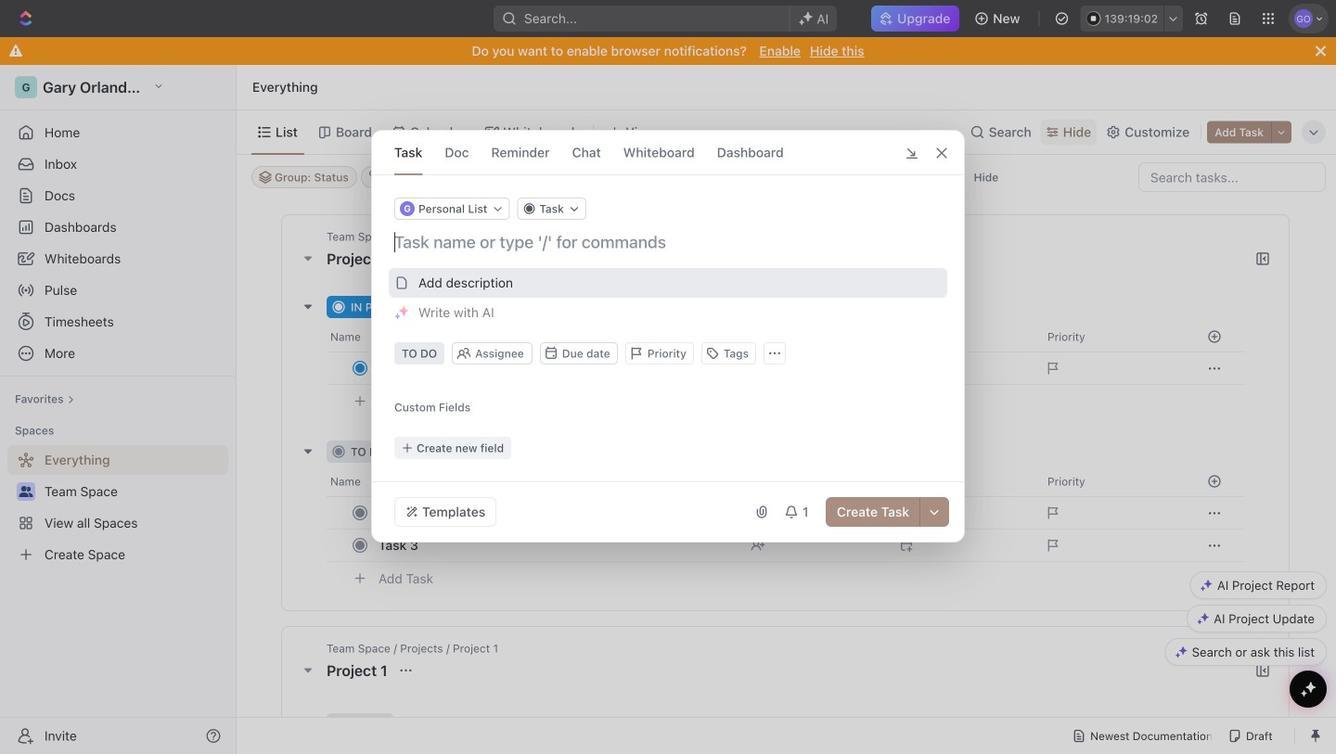 Task type: locate. For each thing, give the bounding box(es) containing it.
dialog
[[371, 130, 965, 543]]

Search tasks... text field
[[1140, 163, 1325, 191]]

tree
[[7, 445, 228, 570]]

Task name or type '/' for commands text field
[[394, 231, 946, 253]]

sidebar navigation
[[0, 65, 237, 754]]



Task type: describe. For each thing, give the bounding box(es) containing it.
tree inside sidebar navigation
[[7, 445, 228, 570]]



Task type: vqa. For each thing, say whether or not it's contained in the screenshot.
the 2/4
no



